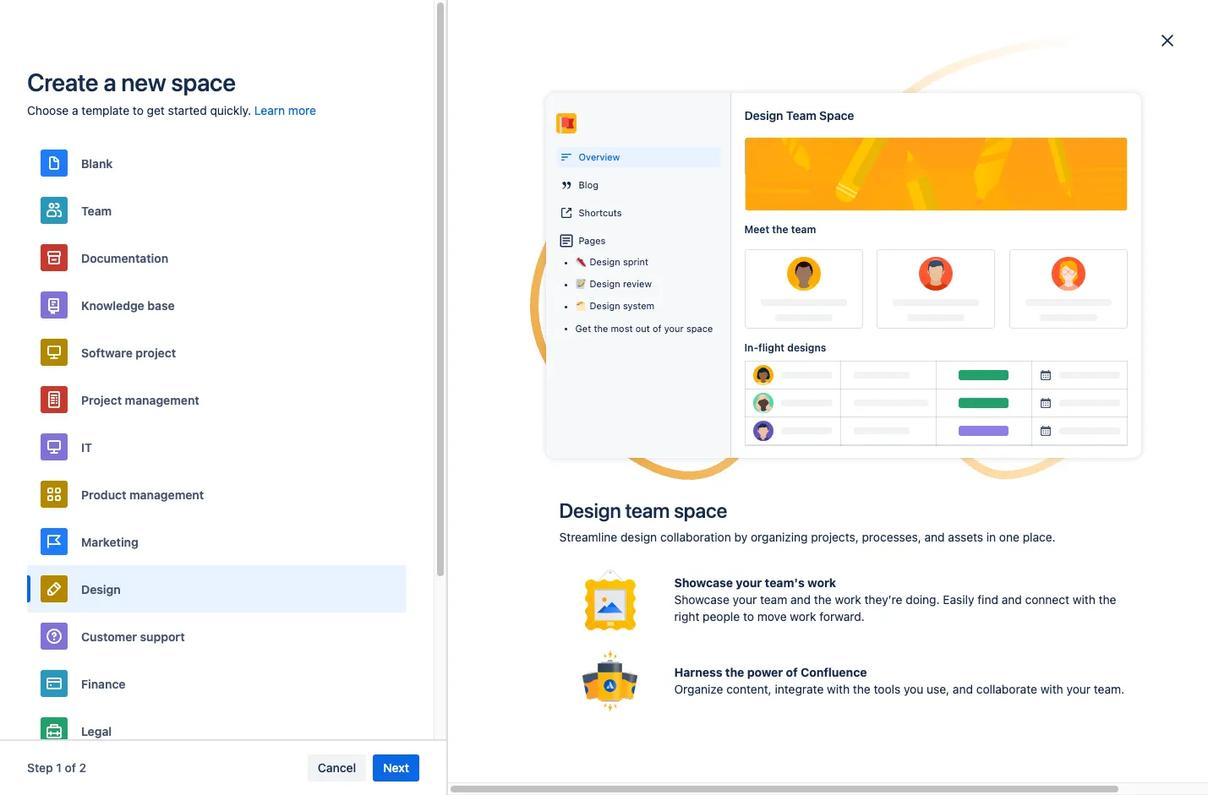 Task type: vqa. For each thing, say whether or not it's contained in the screenshot.
blogs,
yes



Task type: locate. For each thing, give the bounding box(es) containing it.
design button
[[27, 566, 407, 613]]

0 vertical spatial tara schultz link
[[631, 131, 685, 143]]

getting
[[302, 117, 344, 131]]

product inside button
[[81, 488, 126, 502]]

0 horizontal spatial team
[[625, 499, 670, 523]]

0 vertical spatial tara schultz
[[631, 131, 685, 142]]

by inside design team space streamline design collaboration by organizing projects, processes, and assets in one place.
[[735, 530, 748, 545]]

0 horizontal spatial a
[[72, 103, 78, 118]]

0 vertical spatial showcase
[[675, 576, 733, 590]]

close message box image
[[859, 287, 880, 307]]

and inside "harness the power of confluence organize content, integrate with the tools you use, and collaborate with your team."
[[953, 683, 974, 697]]

2 vertical spatial more
[[650, 575, 678, 590]]

projects,
[[811, 530, 859, 545]]

edit,
[[335, 348, 359, 363]]

more
[[949, 280, 977, 294]]

people inside showcase your team's work showcase your team and the work they're doing. easily find and connect with the right people to move work forward.
[[703, 610, 740, 624]]

or up 'teams'
[[1094, 280, 1106, 294]]

to
[[133, 103, 144, 118], [1110, 297, 1121, 311], [743, 610, 754, 624]]

activity down design system
[[584, 315, 624, 329]]

0 horizontal spatial to
[[133, 103, 144, 118]]

schultz up visited september 27, 2023
[[652, 131, 685, 142]]

product up marketing
[[81, 488, 126, 502]]

1 horizontal spatial tara schultz
[[631, 131, 685, 142]]

design down design review
[[590, 300, 621, 311]]

work right team's
[[808, 576, 837, 590]]

1 vertical spatial team
[[625, 499, 670, 523]]

2 showcase from the top
[[675, 593, 730, 607]]

in left one
[[987, 530, 997, 545]]

and up receive
[[484, 315, 505, 329]]

overview up the 'template'
[[64, 82, 115, 96]]

design system
[[590, 300, 655, 311]]

or inside whiteboards are available in beta more freeform than pages or blogs, whiteboards empower teams to organize and brainstorm in new ways.
[[1094, 280, 1106, 294]]

you left use,
[[904, 683, 924, 697]]

team inside showcase your team's work showcase your team and the work they're doing. easily find and connect with the right people to move work forward.
[[760, 593, 788, 607]]

tara schultz
[[631, 131, 685, 142], [64, 349, 132, 364]]

to down blogs,
[[1110, 297, 1121, 311]]

choose
[[27, 103, 69, 118]]

in
[[392, 117, 402, 131], [1115, 260, 1127, 275], [394, 289, 404, 304], [1085, 314, 1095, 328], [327, 332, 337, 346], [1000, 349, 1010, 364], [987, 530, 997, 545]]

design inside design team space streamline design collaboration by organizing projects, processes, and assets in one place.
[[560, 499, 621, 523]]

0 vertical spatial activity
[[584, 315, 624, 329]]

by left organizing
[[735, 530, 748, 545]]

0 vertical spatial management
[[125, 393, 199, 407]]

space up quickly.
[[171, 68, 236, 96]]

find
[[978, 593, 999, 607]]

0 vertical spatial more
[[288, 103, 316, 118]]

team down drafts
[[81, 203, 112, 218]]

0 horizontal spatial more
[[288, 103, 316, 118]]

confluence
[[405, 117, 470, 131], [801, 666, 867, 680]]

1 vertical spatial people
[[703, 610, 740, 624]]

1 horizontal spatial tara schultz link
[[631, 131, 685, 143]]

1 horizontal spatial confluence
[[801, 666, 867, 680]]

activity
[[584, 315, 624, 329], [586, 540, 640, 560]]

0 vertical spatial schultz
[[652, 131, 685, 142]]

and left assets
[[925, 530, 945, 545]]

or inside the stay in-the-know by following people and spaces. their activity will show up in your feed, but you won't receive email notifications about it. add to, or edit, your feed anytime.
[[321, 348, 332, 363]]

team.
[[1094, 683, 1125, 697]]

0 vertical spatial tara
[[631, 131, 650, 142]]

management down it button
[[129, 488, 204, 502]]

tara schultz up 'september'
[[631, 131, 685, 142]]

1 horizontal spatial people
[[703, 610, 740, 624]]

design up "customer"
[[81, 582, 121, 597]]

space up collaboration on the right
[[674, 499, 728, 523]]

1 horizontal spatial a
[[103, 68, 116, 96]]

and down team's
[[791, 593, 811, 607]]

work right move
[[790, 610, 817, 624]]

showcase down updates at the bottom right
[[675, 593, 730, 607]]

overview inside 'link'
[[64, 82, 115, 96]]

team right meet
[[791, 223, 816, 236]]

beta
[[1130, 260, 1158, 275]]

in up following
[[394, 289, 404, 304]]

more
[[288, 103, 316, 118], [543, 540, 582, 560], [650, 575, 678, 590]]

you up anytime.
[[419, 332, 439, 346]]

2 vertical spatial to
[[743, 610, 754, 624]]

1 vertical spatial by
[[735, 530, 748, 545]]

the up forward.
[[814, 593, 832, 607]]

started right get
[[168, 103, 207, 118]]

1 vertical spatial product
[[81, 488, 126, 502]]

stay
[[278, 315, 302, 329]]

new down 'teams'
[[1098, 314, 1120, 328]]

tara up project
[[64, 349, 88, 364]]

0 horizontal spatial new
[[121, 68, 166, 96]]

software project
[[81, 346, 176, 360]]

1 vertical spatial of
[[786, 666, 798, 680]]

overview up blog
[[579, 152, 620, 163]]

connect
[[1026, 593, 1070, 607]]

base inside knowledge base link
[[128, 288, 154, 303]]

1 vertical spatial edit feed button
[[544, 612, 614, 639]]

0 horizontal spatial team
[[81, 203, 112, 218]]

starred
[[64, 143, 105, 157]]

loop
[[431, 289, 457, 304]]

team up move
[[760, 593, 788, 607]]

assets
[[949, 530, 984, 545]]

0 horizontal spatial confluence
[[405, 117, 470, 131]]

schultz
[[652, 131, 685, 142], [91, 349, 132, 364]]

getting started in confluence
[[302, 117, 470, 131]]

1 vertical spatial overview
[[579, 152, 620, 163]]

0 horizontal spatial of
[[65, 761, 76, 776]]

your right refine
[[577, 575, 601, 590]]

design down pages
[[590, 256, 621, 267]]

activity up the for
[[586, 540, 640, 560]]

tara up 'september'
[[631, 131, 650, 142]]

1 horizontal spatial edit feed button
[[852, 201, 901, 218]]

tara schultz link down product management
[[27, 342, 230, 372]]

1 horizontal spatial edit
[[852, 202, 873, 217]]

started right the getting
[[347, 117, 389, 131]]

0 vertical spatial a
[[103, 68, 116, 96]]

0 vertical spatial new
[[121, 68, 166, 96]]

blank button
[[27, 140, 407, 187]]

feed
[[876, 202, 901, 217], [390, 348, 414, 363], [604, 575, 628, 590], [579, 617, 604, 632]]

cancel button
[[308, 755, 366, 782]]

to left move
[[743, 610, 754, 624]]

customer support
[[81, 630, 185, 644]]

1 horizontal spatial new
[[1098, 314, 1120, 328]]

finance
[[81, 677, 126, 691]]

your down feed,
[[363, 348, 387, 363]]

design inside button
[[81, 582, 121, 597]]

1 horizontal spatial or
[[528, 575, 539, 590]]

space
[[171, 68, 236, 96], [687, 323, 713, 334], [674, 499, 728, 523]]

management down project
[[125, 393, 199, 407]]

customer
[[81, 630, 137, 644]]

people up won't
[[444, 315, 481, 329]]

drafts
[[64, 173, 98, 188]]

1 horizontal spatial more
[[543, 540, 582, 560]]

team left space at top right
[[787, 108, 817, 123]]

0 horizontal spatial started
[[168, 103, 207, 118]]

with right collaborate
[[1041, 683, 1064, 697]]

you up know
[[368, 289, 390, 304]]

people
[[444, 315, 481, 329], [703, 610, 740, 624]]

review
[[623, 278, 652, 289]]

1 vertical spatial management
[[129, 488, 204, 502]]

about
[[621, 332, 652, 346]]

apps banner
[[0, 0, 1209, 47]]

content,
[[727, 683, 772, 697]]

design for team
[[745, 108, 784, 123]]

1 horizontal spatial tara
[[631, 131, 650, 142]]

management inside button
[[129, 488, 204, 502]]

design up streamline
[[560, 499, 621, 523]]

in up blogs,
[[1115, 260, 1127, 275]]

a right choose
[[72, 103, 78, 118]]

2 horizontal spatial to
[[1110, 297, 1121, 311]]

add
[[278, 348, 300, 363]]

by up feed,
[[375, 315, 389, 329]]

in right the up
[[327, 332, 337, 346]]

documentation
[[81, 251, 168, 265]]

create a new space dialog
[[0, 0, 1209, 796]]

management for product management
[[129, 488, 204, 502]]

2 vertical spatial you
[[904, 683, 924, 697]]

team inside design team space streamline design collaboration by organizing projects, processes, and assets in one place.
[[625, 499, 670, 523]]

are
[[1033, 260, 1054, 275]]

:pencil: image
[[576, 279, 586, 289], [576, 279, 586, 289]]

more up refine
[[543, 540, 582, 560]]

2 vertical spatial team
[[760, 593, 788, 607]]

2 horizontal spatial of
[[786, 666, 798, 680]]

visited september 27, 2023
[[600, 155, 723, 166]]

close image
[[1158, 30, 1178, 51]]

apps button
[[412, 10, 463, 37]]

template
[[82, 103, 130, 118]]

space right it.
[[687, 323, 713, 334]]

showcase up right
[[675, 576, 733, 590]]

marketing button
[[27, 518, 407, 566]]

and down whiteboards
[[999, 314, 1019, 328]]

0 vertical spatial you
[[368, 289, 390, 304]]

show
[[278, 332, 307, 346]]

1 vertical spatial you
[[419, 332, 439, 346]]

later
[[500, 575, 525, 590]]

tara schultz link up 'september'
[[631, 131, 685, 143]]

design left space at top right
[[745, 108, 784, 123]]

keeping
[[317, 289, 365, 304]]

by
[[375, 315, 389, 329], [735, 530, 748, 545]]

up
[[310, 332, 324, 346]]

will
[[627, 315, 645, 329]]

knowledge base
[[64, 288, 154, 303], [81, 298, 175, 313]]

of up integrate
[[786, 666, 798, 680]]

1 vertical spatial new
[[1098, 314, 1120, 328]]

0 vertical spatial team
[[787, 108, 817, 123]]

1 vertical spatial tara
[[64, 349, 88, 364]]

in inside design team space streamline design collaboration by organizing projects, processes, and assets in one place.
[[987, 530, 997, 545]]

more right learn
[[288, 103, 316, 118]]

feed,
[[367, 332, 395, 346]]

or right later
[[528, 575, 539, 590]]

0 horizontal spatial by
[[375, 315, 389, 329]]

management inside 'button'
[[125, 393, 199, 407]]

with right integrate
[[827, 683, 850, 697]]

a up the 'template'
[[103, 68, 116, 96]]

0 vertical spatial by
[[375, 315, 389, 329]]

project management button
[[27, 376, 407, 424]]

2 horizontal spatial or
[[1094, 280, 1106, 294]]

group
[[27, 74, 230, 227]]

blogs,
[[1109, 280, 1142, 294]]

0 vertical spatial people
[[444, 315, 481, 329]]

recent link
[[27, 105, 230, 135]]

0 horizontal spatial edit feed
[[554, 617, 604, 632]]

with right connect
[[1073, 593, 1096, 607]]

empower
[[1019, 297, 1070, 311]]

1 vertical spatial to
[[1110, 297, 1121, 311]]

0 vertical spatial edit feed button
[[852, 201, 901, 218]]

product up software in the left top of the page
[[64, 319, 107, 333]]

work up forward.
[[835, 593, 862, 607]]

2 vertical spatial of
[[65, 761, 76, 776]]

0 horizontal spatial tara schultz link
[[27, 342, 230, 372]]

2 vertical spatial or
[[528, 575, 539, 590]]

your left team.
[[1067, 683, 1091, 697]]

:dividers: image
[[576, 301, 586, 311], [576, 301, 586, 311]]

you inside the stay in-the-know by following people and spaces. their activity will show up in your feed, but you won't receive email notifications about it. add to, or edit, your feed anytime.
[[419, 332, 439, 346]]

team's
[[765, 576, 805, 590]]

1 vertical spatial team
[[81, 203, 112, 218]]

0 vertical spatial to
[[133, 103, 144, 118]]

management
[[111, 319, 182, 333]]

it.
[[655, 332, 666, 346]]

shortcuts
[[579, 207, 622, 218]]

0 horizontal spatial or
[[321, 348, 332, 363]]

0 vertical spatial confluence
[[405, 117, 470, 131]]

1 horizontal spatial team
[[787, 108, 817, 123]]

1 vertical spatial edit
[[554, 617, 576, 632]]

design down "design sprint"
[[590, 278, 621, 289]]

1 vertical spatial showcase
[[675, 593, 730, 607]]

0 horizontal spatial schultz
[[91, 349, 132, 364]]

new up get
[[121, 68, 166, 96]]

1 horizontal spatial by
[[735, 530, 748, 545]]

team up design
[[625, 499, 670, 523]]

the right get
[[594, 323, 608, 334]]

and right use,
[[953, 683, 974, 697]]

product for product management
[[64, 319, 107, 333]]

team
[[787, 108, 817, 123], [81, 203, 112, 218]]

2 horizontal spatial with
[[1073, 593, 1096, 607]]

and inside the stay in-the-know by following people and spaces. their activity will show up in your feed, but you won't receive email notifications about it. add to, or edit, your feed anytime.
[[484, 315, 505, 329]]

started inside create a new space choose a template to get started quickly. learn more
[[168, 103, 207, 118]]

in-flight designs
[[745, 342, 827, 354]]

people right right
[[703, 610, 740, 624]]

more inside create a new space choose a template to get started quickly. learn more
[[288, 103, 316, 118]]

knowledge base inside button
[[81, 298, 175, 313]]

management for project management
[[125, 393, 199, 407]]

knowledge base button
[[27, 282, 407, 329]]

blank
[[81, 156, 113, 170]]

ways.
[[1123, 314, 1154, 328]]

1 vertical spatial schultz
[[91, 349, 132, 364]]

team inside button
[[81, 203, 112, 218]]

1 vertical spatial or
[[321, 348, 332, 363]]

0 vertical spatial space
[[171, 68, 236, 96]]

your down organizing
[[733, 593, 757, 607]]

:athletic_shoe: image
[[576, 257, 586, 267]]

software project button
[[27, 329, 407, 376]]

or
[[1094, 280, 1106, 294], [321, 348, 332, 363], [528, 575, 539, 590]]

or right to,
[[321, 348, 332, 363]]

refine
[[542, 575, 573, 590]]

the
[[773, 223, 789, 236], [408, 289, 427, 304], [594, 323, 608, 334], [814, 593, 832, 607], [1099, 593, 1117, 607], [726, 666, 745, 680], [853, 683, 871, 697]]

easily
[[943, 593, 975, 607]]

1 horizontal spatial team
[[760, 593, 788, 607]]

Search field
[[887, 10, 1056, 37]]

knowledge base link
[[27, 281, 230, 311]]

of right the 1
[[65, 761, 76, 776]]

0 vertical spatial or
[[1094, 280, 1106, 294]]

activity inside the stay in-the-know by following people and spaces. their activity will show up in your feed, but you won't receive email notifications about it. add to, or edit, your feed anytime.
[[584, 315, 624, 329]]

edit feed button
[[852, 201, 901, 218], [544, 612, 614, 639]]

1 horizontal spatial overview
[[579, 152, 620, 163]]

base inside knowledge base button
[[147, 298, 175, 313]]

design sprint
[[590, 256, 649, 267]]

no
[[518, 540, 539, 560]]

more right the for
[[650, 575, 678, 590]]

of right the out
[[653, 323, 662, 334]]

2 horizontal spatial you
[[904, 683, 924, 697]]

tara schultz down product management
[[64, 349, 132, 364]]

schultz down product management
[[91, 349, 132, 364]]

edit feed
[[852, 202, 901, 217], [554, 617, 604, 632]]

0 vertical spatial overview
[[64, 82, 115, 96]]

0 horizontal spatial you
[[368, 289, 390, 304]]

started
[[168, 103, 207, 118], [347, 117, 389, 131]]

0 horizontal spatial overview
[[64, 82, 115, 96]]

in right enable
[[1000, 349, 1010, 364]]

product
[[64, 319, 107, 333], [81, 488, 126, 502]]

meet the team
[[745, 223, 816, 236]]

showcase your team's work showcase your team and the work they're doing. easily find and connect with the right people to move work forward.
[[675, 576, 1117, 624]]

1 vertical spatial confluence
[[801, 666, 867, 680]]

their
[[553, 315, 581, 329]]

updates
[[681, 575, 725, 590]]

1 horizontal spatial of
[[653, 323, 662, 334]]

1 vertical spatial space
[[687, 323, 713, 334]]

0 vertical spatial edit feed
[[852, 202, 901, 217]]

support
[[140, 630, 185, 644]]

0 horizontal spatial people
[[444, 315, 481, 329]]

back
[[471, 575, 497, 590]]

:athletic_shoe: image
[[576, 257, 586, 267]]

to left get
[[133, 103, 144, 118]]

design for sprint
[[590, 256, 621, 267]]



Task type: describe. For each thing, give the bounding box(es) containing it.
know
[[343, 315, 372, 329]]

quickly.
[[210, 103, 251, 118]]

recent
[[64, 112, 102, 127]]

most
[[611, 323, 633, 334]]

forward.
[[820, 610, 865, 624]]

design for review
[[590, 278, 621, 289]]

space inside design team space streamline design collaboration by organizing projects, processes, and assets in one place.
[[674, 499, 728, 523]]

step 1 of 2
[[27, 761, 86, 776]]

product management link
[[27, 311, 230, 342]]

receive
[[476, 332, 515, 346]]

in down 'teams'
[[1085, 314, 1095, 328]]

announcements button
[[435, 225, 559, 252]]

1 vertical spatial activity
[[586, 540, 640, 560]]

enable in settings
[[959, 349, 1058, 364]]

design review
[[590, 278, 652, 289]]

september
[[633, 155, 682, 166]]

0 horizontal spatial tara schultz
[[64, 349, 132, 364]]

space inside create a new space choose a template to get started quickly. learn more
[[171, 68, 236, 96]]

2 horizontal spatial more
[[650, 575, 678, 590]]

and right find
[[1002, 593, 1022, 607]]

no more activity
[[518, 540, 640, 560]]

following
[[392, 315, 441, 329]]

of inside "harness the power of confluence organize content, integrate with the tools you use, and collaborate with your team."
[[786, 666, 798, 680]]

your up edit,
[[340, 332, 364, 346]]

marketing
[[81, 535, 139, 549]]

notifications
[[550, 332, 618, 346]]

your inside "harness the power of confluence organize content, integrate with the tools you use, and collaborate with your team."
[[1067, 683, 1091, 697]]

2 vertical spatial work
[[790, 610, 817, 624]]

by inside the stay in-the-know by following people and spaces. their activity will show up in your feed, but you won't receive email notifications about it. add to, or edit, your feed anytime.
[[375, 315, 389, 329]]

space
[[820, 108, 855, 123]]

2023
[[700, 155, 723, 166]]

for
[[631, 575, 647, 590]]

product management
[[81, 488, 204, 502]]

finance button
[[27, 661, 407, 708]]

pages
[[579, 235, 606, 246]]

legal button
[[27, 708, 407, 755]]

1 horizontal spatial schultz
[[652, 131, 685, 142]]

collaborate
[[977, 683, 1038, 697]]

to inside whiteboards are available in beta more freeform than pages or blogs, whiteboards empower teams to organize and brainstorm in new ways.
[[1110, 297, 1121, 311]]

email
[[518, 332, 547, 346]]

step
[[27, 761, 53, 776]]

in-
[[306, 315, 320, 329]]

tasks
[[64, 204, 95, 218]]

available
[[1057, 260, 1112, 275]]

and inside whiteboards are available in beta more freeform than pages or blogs, whiteboards empower teams to organize and brainstorm in new ways.
[[999, 314, 1019, 328]]

new inside whiteboards are available in beta more freeform than pages or blogs, whiteboards empower teams to organize and brainstorm in new ways.
[[1098, 314, 1120, 328]]

processes,
[[862, 530, 922, 545]]

2
[[79, 761, 86, 776]]

meet
[[745, 223, 770, 236]]

whiteboards are available in beta more freeform than pages or blogs, whiteboards empower teams to organize and brainstorm in new ways.
[[949, 260, 1158, 328]]

legal
[[81, 724, 112, 739]]

1 vertical spatial edit feed
[[554, 617, 604, 632]]

get the most out of your space
[[576, 323, 713, 334]]

1 horizontal spatial started
[[347, 117, 389, 131]]

get
[[576, 323, 591, 334]]

group containing overview
[[27, 74, 230, 227]]

0 horizontal spatial edit feed button
[[544, 612, 614, 639]]

your left team's
[[736, 576, 762, 590]]

the up content,
[[726, 666, 745, 680]]

feed inside the stay in-the-know by following people and spaces. their activity will show up in your feed, but you won't receive email notifications about it. add to, or edit, your feed anytime.
[[390, 348, 414, 363]]

cancel
[[318, 761, 356, 776]]

the right connect
[[1099, 593, 1117, 607]]

next
[[383, 761, 409, 776]]

stay in-the-know by following people and spaces. their activity will show up in your feed, but you won't receive email notifications about it. add to, or edit, your feed anytime.
[[278, 315, 666, 363]]

spaces
[[37, 258, 75, 269]]

0 vertical spatial work
[[808, 576, 837, 590]]

product for product management
[[81, 488, 126, 502]]

confluence inside "harness the power of confluence organize content, integrate with the tools you use, and collaborate with your team."
[[801, 666, 867, 680]]

knowledge inside button
[[81, 298, 144, 313]]

your right the out
[[665, 323, 684, 334]]

tools
[[874, 683, 901, 697]]

it
[[81, 440, 92, 455]]

power
[[747, 666, 783, 680]]

learn more link
[[255, 102, 316, 119]]

1 vertical spatial tara schultz link
[[27, 342, 230, 372]]

place.
[[1023, 530, 1056, 545]]

people inside the stay in-the-know by following people and spaces. their activity will show up in your feed, but you won't receive email notifications about it. add to, or edit, your feed anytime.
[[444, 315, 481, 329]]

0
[[107, 205, 113, 217]]

right
[[675, 610, 700, 624]]

blog
[[579, 179, 599, 190]]

1 vertical spatial work
[[835, 593, 862, 607]]

you inside "harness the power of confluence organize content, integrate with the tools you use, and collaborate with your team."
[[904, 683, 924, 697]]

overview inside create a new space dialog
[[579, 152, 620, 163]]

we're keeping you in the loop
[[278, 289, 457, 304]]

organize
[[675, 683, 724, 697]]

spaces.
[[508, 315, 550, 329]]

designs
[[788, 342, 827, 354]]

get
[[147, 103, 165, 118]]

they're
[[865, 593, 903, 607]]

new inside create a new space choose a template to get started quickly. learn more
[[121, 68, 166, 96]]

customer support button
[[27, 613, 407, 661]]

0 horizontal spatial tara
[[64, 349, 88, 364]]

next button
[[373, 755, 420, 782]]

starred link
[[27, 135, 230, 166]]

design for team
[[560, 499, 621, 523]]

won't
[[442, 332, 472, 346]]

0 horizontal spatial with
[[827, 683, 850, 697]]

pages
[[1058, 280, 1091, 294]]

team button
[[27, 187, 407, 234]]

the right meet
[[773, 223, 789, 236]]

in right the getting
[[392, 117, 402, 131]]

with inside showcase your team's work showcase your team and the work they're doing. easily find and connect with the right people to move work forward.
[[1073, 593, 1096, 607]]

settings
[[1013, 349, 1058, 364]]

documentation button
[[27, 234, 407, 282]]

to inside create a new space choose a template to get started quickly. learn more
[[133, 103, 144, 118]]

1 horizontal spatial edit feed
[[852, 202, 901, 217]]

to,
[[303, 348, 318, 363]]

design for system
[[590, 300, 621, 311]]

the up following
[[408, 289, 427, 304]]

in inside the stay in-the-know by following people and spaces. their activity will show up in your feed, but you won't receive email notifications about it. add to, or edit, your feed anytime.
[[327, 332, 337, 346]]

1 vertical spatial more
[[543, 540, 582, 560]]

organize
[[949, 314, 996, 328]]

product management button
[[27, 471, 407, 518]]

1 horizontal spatial with
[[1041, 683, 1064, 697]]

check back later or refine your feed for more updates
[[433, 575, 725, 590]]

the left tools at the right of the page
[[853, 683, 871, 697]]

check
[[433, 575, 467, 590]]

enable
[[959, 349, 997, 364]]

to inside showcase your team's work showcase your team and the work they're doing. easily find and connect with the right people to move work forward.
[[743, 610, 754, 624]]

0 vertical spatial edit
[[852, 202, 873, 217]]

streamline
[[560, 530, 618, 545]]

1 showcase from the top
[[675, 576, 733, 590]]

create a new space choose a template to get started quickly. learn more
[[27, 68, 316, 118]]

and inside design team space streamline design collaboration by organizing projects, processes, and assets in one place.
[[925, 530, 945, 545]]

0 horizontal spatial edit
[[554, 617, 576, 632]]

create
[[27, 68, 98, 96]]

2 horizontal spatial team
[[791, 223, 816, 236]]

27,
[[685, 155, 697, 166]]

0 vertical spatial of
[[653, 323, 662, 334]]

teams
[[1073, 297, 1106, 311]]

project
[[81, 393, 122, 407]]

but
[[398, 332, 416, 346]]

whiteboards
[[949, 260, 1030, 275]]



